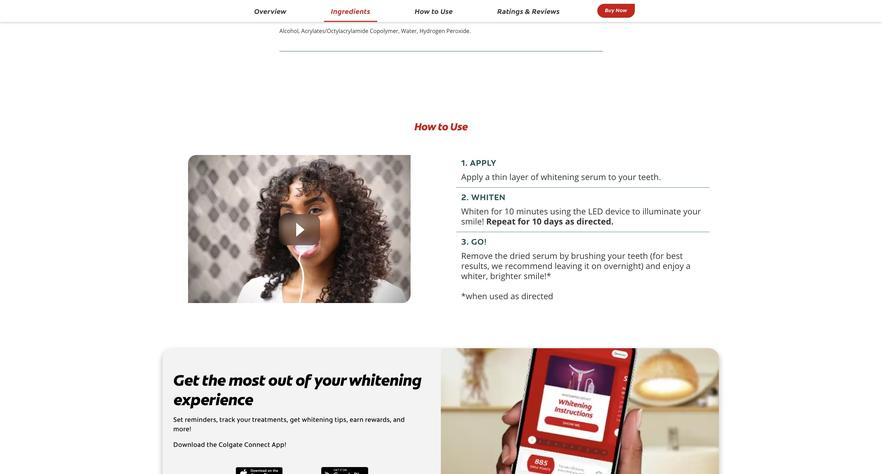Task type: describe. For each thing, give the bounding box(es) containing it.
3. go!
[[461, 239, 487, 247]]

experience
[[173, 390, 253, 411]]

download the colgate connect app!
[[173, 443, 287, 449]]

to inside "1. apply apply a thin layer of whitening serum to your teeth."
[[609, 171, 617, 183]]

a inside "1. apply apply a thin layer of whitening serum to your teeth."
[[485, 171, 490, 183]]

10 for days
[[532, 216, 542, 227]]

woman using comfortfit led device image
[[188, 155, 411, 303]]

apply
[[470, 160, 497, 168]]

the for get the most out of your whitening experience
[[202, 371, 226, 391]]

reviews
[[532, 6, 560, 16]]

now
[[616, 6, 627, 14]]

teeth.
[[639, 171, 661, 183]]

1 vertical spatial use
[[450, 120, 468, 134]]

get
[[290, 418, 300, 424]]

buy
[[605, 6, 615, 14]]

buy now button
[[598, 4, 635, 18]]

get the most out of your whitening experience
[[173, 371, 422, 411]]

to inside whiten for 10 minutes using the led device to illuminate your smile!
[[633, 206, 641, 217]]

a inside the remove the dried serum by brushing your teeth (for best results, we recommend leaving it on overnight) and enjoy a whiter, brighter smile!*
[[686, 260, 691, 272]]

the for remove the dried serum by brushing your teeth (for best results, we recommend leaving it on overnight) and enjoy a whiter, brighter smile!*
[[495, 250, 508, 262]]

hydrogen
[[420, 27, 445, 35]]

track
[[220, 418, 235, 424]]

&
[[525, 6, 531, 16]]

water,
[[401, 27, 418, 35]]

smile!
[[461, 216, 484, 227]]

reminders,
[[185, 418, 218, 424]]

to inside how to use button
[[432, 6, 439, 16]]

alcohol,
[[280, 27, 300, 35]]

we
[[492, 260, 503, 272]]

more!
[[173, 427, 192, 433]]

*when
[[461, 290, 487, 302]]

days
[[544, 216, 563, 227]]

by
[[560, 250, 569, 262]]

(for
[[651, 250, 664, 262]]

ratings & reviews button
[[491, 4, 567, 19]]

best
[[666, 250, 683, 262]]

10 for minutes
[[505, 206, 514, 217]]

copolymer,
[[370, 27, 400, 35]]

overnight)
[[604, 260, 644, 272]]

colgate
[[219, 443, 243, 449]]

results,
[[461, 260, 490, 272]]

how inside how to use button
[[415, 6, 430, 16]]

enjoy
[[663, 260, 684, 272]]

illuminate
[[643, 206, 681, 217]]

teeth
[[628, 250, 648, 262]]

rewards,
[[365, 418, 392, 424]]

for for whiten
[[491, 206, 503, 217]]

connect
[[244, 443, 270, 449]]

recommend
[[505, 260, 553, 272]]

it
[[585, 260, 590, 272]]

serum inside "1. apply apply a thin layer of whitening serum to your teeth."
[[581, 171, 606, 183]]

whiten
[[461, 206, 489, 217]]

smile!*
[[524, 270, 551, 282]]

whitening for set reminders, track your treatments, get whitening tips, earn rewards, and more!
[[302, 418, 333, 424]]

minutes
[[516, 206, 548, 217]]

apply
[[461, 171, 483, 183]]

download
[[173, 443, 205, 449]]

led
[[588, 206, 603, 217]]

how to use inside how to use button
[[415, 6, 453, 16]]

and inside the remove the dried serum by brushing your teeth (for best results, we recommend leaving it on overnight) and enjoy a whiter, brighter smile!*
[[646, 260, 661, 272]]

tips,
[[335, 418, 348, 424]]

and inside set reminders, track your treatments, get whitening tips, earn rewards, and more!
[[393, 418, 405, 424]]

thin
[[492, 171, 508, 183]]

ratings & reviews
[[498, 6, 560, 16]]

whitening for get the most out of your whitening experience
[[349, 371, 422, 391]]

your inside "1. apply apply a thin layer of whitening serum to your teeth."
[[619, 171, 637, 183]]



Task type: locate. For each thing, give the bounding box(es) containing it.
leaving
[[555, 260, 582, 272]]

of inside get the most out of your whitening experience
[[295, 371, 311, 391]]

overview
[[254, 6, 287, 16]]

and right the rewards,
[[393, 418, 405, 424]]

your inside whiten for 10 minutes using the led device to illuminate your smile!
[[684, 206, 701, 217]]

serum up led
[[581, 171, 606, 183]]

serum inside the remove the dried serum by brushing your teeth (for best results, we recommend leaving it on overnight) and enjoy a whiter, brighter smile!*
[[533, 250, 558, 262]]

repeat
[[486, 216, 516, 227]]

0 vertical spatial of
[[531, 171, 539, 183]]

for for repeat
[[518, 216, 530, 227]]

1 vertical spatial and
[[393, 418, 405, 424]]

1 horizontal spatial serum
[[581, 171, 606, 183]]

acrylates/octylacrylamide
[[301, 27, 369, 35]]

as right the days
[[565, 216, 575, 227]]

app!
[[272, 443, 287, 449]]

directed
[[522, 290, 554, 302]]

0 horizontal spatial serum
[[533, 250, 558, 262]]

ingredients
[[331, 6, 370, 16]]

buy now
[[605, 6, 627, 14]]

2. whiten
[[461, 194, 506, 202]]

10 inside whiten for 10 minutes using the led device to illuminate your smile!
[[505, 206, 514, 217]]

0 horizontal spatial and
[[393, 418, 405, 424]]

whiter,
[[461, 270, 488, 282]]

1 horizontal spatial 10
[[532, 216, 542, 227]]

repeat for 10 days as directed.
[[486, 216, 614, 227]]

0 vertical spatial a
[[485, 171, 490, 183]]

your inside set reminders, track your treatments, get whitening tips, earn rewards, and more!
[[237, 418, 251, 424]]

a
[[485, 171, 490, 183], [686, 260, 691, 272]]

of right out
[[295, 371, 311, 391]]

1 horizontal spatial of
[[531, 171, 539, 183]]

ratings
[[498, 6, 524, 16]]

how to use button
[[408, 4, 460, 19]]

remove
[[461, 250, 493, 262]]

the inside get the most out of your whitening experience
[[202, 371, 226, 391]]

0 vertical spatial and
[[646, 260, 661, 272]]

of
[[531, 171, 539, 183], [295, 371, 311, 391]]

whitening
[[541, 171, 579, 183], [349, 371, 422, 391], [302, 418, 333, 424]]

1 vertical spatial whitening
[[349, 371, 422, 391]]

the right get
[[202, 371, 226, 391]]

your inside the remove the dried serum by brushing your teeth (for best results, we recommend leaving it on overnight) and enjoy a whiter, brighter smile!*
[[608, 250, 626, 262]]

1 horizontal spatial as
[[565, 216, 575, 227]]

used
[[490, 290, 509, 302]]

whitening inside "1. apply apply a thin layer of whitening serum to your teeth."
[[541, 171, 579, 183]]

how
[[415, 6, 430, 16], [415, 120, 436, 134]]

as
[[565, 216, 575, 227], [511, 290, 519, 302]]

remove the dried serum by brushing your teeth (for best results, we recommend leaving it on overnight) and enjoy a whiter, brighter smile!*
[[461, 250, 691, 282]]

for down whiten
[[491, 206, 503, 217]]

serum
[[581, 171, 606, 183], [533, 250, 558, 262]]

the
[[573, 206, 586, 217], [495, 250, 508, 262], [202, 371, 226, 391], [207, 443, 217, 449]]

out
[[268, 371, 292, 391]]

the inside the remove the dried serum by brushing your teeth (for best results, we recommend leaving it on overnight) and enjoy a whiter, brighter smile!*
[[495, 250, 508, 262]]

use
[[441, 6, 453, 16], [450, 120, 468, 134]]

10 left minutes
[[505, 206, 514, 217]]

get
[[173, 371, 199, 391]]

a left thin
[[485, 171, 490, 183]]

on
[[592, 260, 602, 272]]

and
[[646, 260, 661, 272], [393, 418, 405, 424]]

1 horizontal spatial and
[[646, 260, 661, 272]]

1 vertical spatial serum
[[533, 250, 558, 262]]

10
[[505, 206, 514, 217], [532, 216, 542, 227]]

whiten for 10 minutes using the led device to illuminate your smile!
[[461, 206, 701, 227]]

1 vertical spatial a
[[686, 260, 691, 272]]

0 horizontal spatial 10
[[505, 206, 514, 217]]

for right "repeat"
[[518, 216, 530, 227]]

the left colgate
[[207, 443, 217, 449]]

*when used as directed
[[461, 290, 554, 302]]

treatments,
[[252, 418, 288, 424]]

1 horizontal spatial whitening
[[349, 371, 422, 391]]

a right enjoy
[[686, 260, 691, 272]]

0 horizontal spatial for
[[491, 206, 503, 217]]

of inside "1. apply apply a thin layer of whitening serum to your teeth."
[[531, 171, 539, 183]]

layer
[[510, 171, 529, 183]]

as right used
[[511, 290, 519, 302]]

set
[[173, 418, 183, 424]]

ingredients button
[[324, 4, 377, 22]]

for inside whiten for 10 minutes using the led device to illuminate your smile!
[[491, 206, 503, 217]]

device
[[606, 206, 630, 217]]

1 horizontal spatial for
[[518, 216, 530, 227]]

0 horizontal spatial a
[[485, 171, 490, 183]]

2 vertical spatial whitening
[[302, 418, 333, 424]]

whitening inside set reminders, track your treatments, get whitening tips, earn rewards, and more!
[[302, 418, 333, 424]]

overview button
[[247, 4, 294, 19]]

brushing
[[571, 250, 606, 262]]

1 vertical spatial of
[[295, 371, 311, 391]]

for
[[491, 206, 503, 217], [518, 216, 530, 227]]

0 vertical spatial serum
[[581, 171, 606, 183]]

the left led
[[573, 206, 586, 217]]

your
[[619, 171, 637, 183], [684, 206, 701, 217], [608, 250, 626, 262], [314, 371, 346, 391], [237, 418, 251, 424]]

your inside get the most out of your whitening experience
[[314, 371, 346, 391]]

1.
[[461, 160, 468, 168]]

1 vertical spatial how to use
[[415, 120, 468, 134]]

1. apply apply a thin layer of whitening serum to your teeth.
[[461, 160, 661, 183]]

the inside whiten for 10 minutes using the led device to illuminate your smile!
[[573, 206, 586, 217]]

to
[[432, 6, 439, 16], [438, 120, 448, 134], [609, 171, 617, 183], [633, 206, 641, 217]]

2.
[[461, 194, 469, 202]]

0 vertical spatial whitening
[[541, 171, 579, 183]]

0 horizontal spatial whitening
[[302, 418, 333, 424]]

the for download the colgate connect app!
[[207, 443, 217, 449]]

1 vertical spatial as
[[511, 290, 519, 302]]

1 vertical spatial how
[[415, 120, 436, 134]]

0 horizontal spatial of
[[295, 371, 311, 391]]

2 horizontal spatial whitening
[[541, 171, 579, 183]]

whitening inside get the most out of your whitening experience
[[349, 371, 422, 391]]

0 vertical spatial how to use
[[415, 6, 453, 16]]

earn
[[350, 418, 364, 424]]

directed.
[[577, 216, 614, 227]]

peroxide.
[[447, 27, 471, 35]]

serum left the by
[[533, 250, 558, 262]]

the left dried
[[495, 250, 508, 262]]

brighter
[[490, 270, 522, 282]]

using
[[550, 206, 571, 217]]

most
[[229, 371, 265, 391]]

whiten
[[471, 194, 506, 202]]

of right layer
[[531, 171, 539, 183]]

and left enjoy
[[646, 260, 661, 272]]

how to use
[[415, 6, 453, 16], [415, 120, 468, 134]]

0 vertical spatial how
[[415, 6, 430, 16]]

0 vertical spatial use
[[441, 6, 453, 16]]

alcohol, acrylates/octylacrylamide copolymer, water, hydrogen peroxide.
[[280, 27, 471, 35]]

use inside button
[[441, 6, 453, 16]]

1 horizontal spatial a
[[686, 260, 691, 272]]

10 left the days
[[532, 216, 542, 227]]

set reminders, track your treatments, get whitening tips, earn rewards, and more!
[[173, 418, 405, 433]]

0 vertical spatial as
[[565, 216, 575, 227]]

0 horizontal spatial as
[[511, 290, 519, 302]]

dried
[[510, 250, 530, 262]]



Task type: vqa. For each thing, say whether or not it's contained in the screenshot.
Privacy Policy
no



